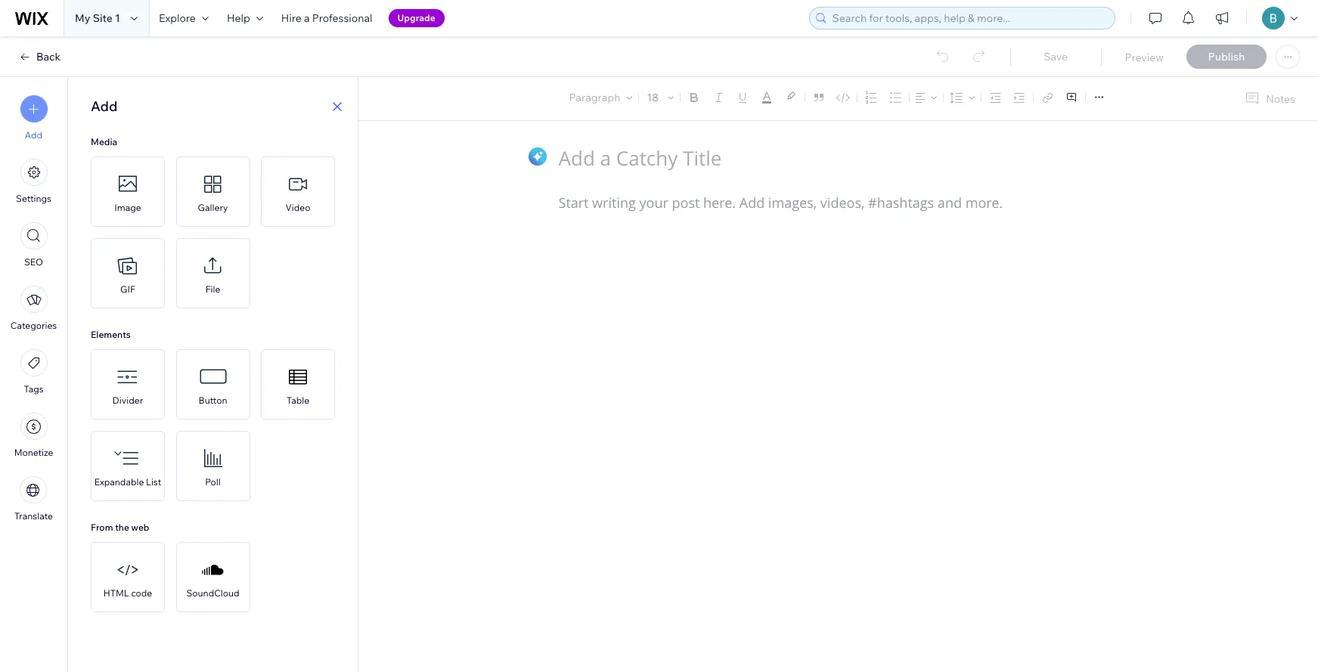 Task type: describe. For each thing, give the bounding box(es) containing it.
categories button
[[10, 286, 57, 331]]

translate button
[[14, 476, 53, 522]]

the
[[115, 522, 129, 533]]

back
[[36, 50, 61, 64]]

poll
[[205, 476, 221, 488]]

image
[[114, 202, 141, 213]]

expandable list
[[94, 476, 161, 488]]

hire
[[281, 11, 302, 25]]

upgrade button
[[388, 9, 445, 27]]

html
[[103, 588, 129, 599]]

monetize
[[14, 447, 53, 458]]

back button
[[18, 50, 61, 64]]

video
[[286, 202, 310, 213]]

seo button
[[20, 222, 47, 268]]

Search for tools, apps, help & more... field
[[828, 8, 1110, 29]]

code
[[131, 588, 152, 599]]

settings
[[16, 193, 51, 204]]

Add a Catchy Title text field
[[559, 145, 1103, 171]]

from the web
[[91, 522, 149, 533]]

notes
[[1266, 92, 1296, 106]]

gif
[[120, 284, 135, 295]]

categories
[[10, 320, 57, 331]]

upgrade
[[397, 12, 435, 23]]

table
[[287, 395, 309, 406]]

my
[[75, 11, 90, 25]]

paragraph
[[569, 91, 621, 104]]

expandable
[[94, 476, 144, 488]]

soundcloud
[[186, 588, 239, 599]]

tags
[[24, 383, 44, 395]]

add button
[[20, 95, 47, 141]]

paragraph button
[[566, 87, 636, 108]]

1
[[115, 11, 120, 25]]

button
[[199, 395, 227, 406]]

list
[[146, 476, 161, 488]]

hire a professional link
[[272, 0, 382, 36]]

elements
[[91, 329, 131, 340]]



Task type: vqa. For each thing, say whether or not it's contained in the screenshot.
Of
no



Task type: locate. For each thing, give the bounding box(es) containing it.
tags button
[[20, 349, 47, 395]]

html code
[[103, 588, 152, 599]]

0 horizontal spatial add
[[25, 129, 42, 141]]

my site 1
[[75, 11, 120, 25]]

add
[[91, 98, 117, 115], [25, 129, 42, 141]]

divider
[[113, 395, 143, 406]]

notes button
[[1239, 88, 1300, 109]]

monetize button
[[14, 413, 53, 458]]

hire a professional
[[281, 11, 373, 25]]

settings button
[[16, 159, 51, 204]]

explore
[[159, 11, 196, 25]]

add up settings button
[[25, 129, 42, 141]]

help button
[[218, 0, 272, 36]]

0 vertical spatial add
[[91, 98, 117, 115]]

seo
[[24, 256, 43, 268]]

1 horizontal spatial add
[[91, 98, 117, 115]]

1 vertical spatial add
[[25, 129, 42, 141]]

a
[[304, 11, 310, 25]]

menu containing add
[[0, 86, 67, 531]]

media
[[91, 136, 117, 147]]

file
[[205, 284, 220, 295]]

add inside button
[[25, 129, 42, 141]]

from
[[91, 522, 113, 533]]

add up media
[[91, 98, 117, 115]]

site
[[93, 11, 113, 25]]

gallery
[[198, 202, 228, 213]]

translate
[[14, 511, 53, 522]]

professional
[[312, 11, 373, 25]]

menu
[[0, 86, 67, 531]]

help
[[227, 11, 250, 25]]

web
[[131, 522, 149, 533]]



